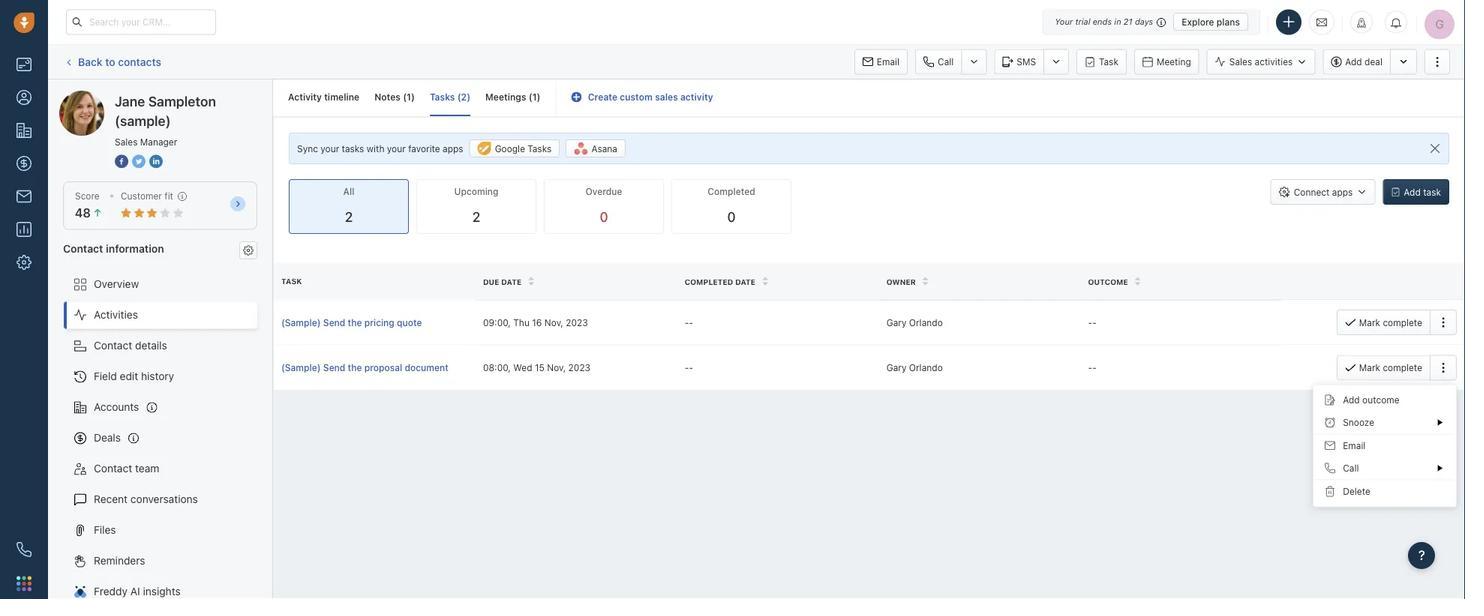 Task type: vqa. For each thing, say whether or not it's contained in the screenshot.
Send associated with pricing
yes



Task type: describe. For each thing, give the bounding box(es) containing it.
sales
[[655, 92, 678, 102]]

in
[[1115, 17, 1122, 27]]

activities
[[94, 309, 138, 321]]

task
[[1424, 187, 1442, 197]]

meetings
[[486, 92, 526, 102]]

0 horizontal spatial tasks
[[430, 92, 455, 102]]

with
[[367, 143, 385, 154]]

completed date
[[685, 278, 756, 286]]

1 horizontal spatial apps
[[1333, 187, 1353, 197]]

mark complete for 08:00, wed 15 nov, 2023
[[1360, 363, 1423, 373]]

(sample) send the proposal document
[[281, 363, 449, 373]]

edit
[[120, 370, 138, 383]]

meeting
[[1157, 57, 1192, 67]]

sampleton down contacts
[[115, 90, 167, 103]]

complete for 08:00, wed 15 nov, 2023
[[1384, 363, 1423, 373]]

task inside 'button'
[[1100, 57, 1119, 67]]

email image
[[1317, 16, 1328, 28]]

sales activities
[[1230, 57, 1293, 67]]

history
[[141, 370, 174, 383]]

1 for meetings ( 1 )
[[533, 92, 537, 102]]

ends
[[1093, 17, 1112, 27]]

linkedin circled image
[[149, 153, 163, 169]]

notes ( 1 )
[[375, 92, 415, 102]]

asana
[[592, 143, 618, 154]]

meetings ( 1 )
[[486, 92, 541, 102]]

add for add task
[[1404, 187, 1421, 197]]

add for add deal
[[1346, 57, 1363, 67]]

) for tasks ( 2 )
[[467, 92, 471, 102]]

details
[[135, 340, 167, 352]]

jane sampleton (sample) up manager
[[115, 93, 216, 129]]

gary for 08:00, wed 15 nov, 2023
[[887, 363, 907, 373]]

activity
[[681, 92, 713, 102]]

send for pricing
[[323, 318, 346, 328]]

09:00, thu 16 nov, 2023
[[483, 318, 588, 328]]

1 horizontal spatial email
[[1344, 441, 1366, 451]]

pricing
[[365, 318, 395, 328]]

email button
[[855, 49, 908, 75]]

back to contacts link
[[63, 50, 162, 74]]

(sample) send the pricing quote link
[[281, 316, 468, 330]]

explore plans
[[1182, 17, 1241, 27]]

date for due date
[[502, 278, 522, 286]]

48 button
[[75, 206, 103, 220]]

sampleton inside jane sampleton (sample)
[[148, 93, 216, 109]]

trial
[[1076, 17, 1091, 27]]

sales manager
[[115, 137, 177, 147]]

email inside 'button'
[[877, 57, 900, 67]]

0 for completed
[[728, 209, 736, 225]]

) for meetings ( 1 )
[[537, 92, 541, 102]]

freddy ai insights
[[94, 586, 181, 598]]

google tasks
[[495, 143, 552, 154]]

field edit history
[[94, 370, 174, 383]]

tasks inside button
[[528, 143, 552, 154]]

add outcome
[[1344, 395, 1400, 405]]

jane sampleton (sample) down contacts
[[89, 90, 213, 103]]

add for add outcome
[[1344, 395, 1360, 405]]

accounts
[[94, 401, 139, 414]]

recent conversations
[[94, 494, 198, 506]]

favorite
[[408, 143, 440, 154]]

days
[[1135, 17, 1154, 27]]

google tasks button
[[470, 140, 560, 158]]

0 for overdue
[[600, 209, 608, 225]]

the for proposal
[[348, 363, 362, 373]]

1 vertical spatial call button
[[1314, 457, 1457, 480]]

asana button
[[566, 140, 626, 158]]

facebook circled image
[[115, 153, 128, 169]]

08:00, wed 15 nov, 2023
[[483, 363, 591, 373]]

snooze
[[1344, 417, 1375, 428]]

) for notes ( 1 )
[[411, 92, 415, 102]]

back to contacts
[[78, 55, 161, 68]]

16
[[532, 318, 542, 328]]

2023 for 08:00, wed 15 nov, 2023
[[569, 363, 591, 373]]

phone image
[[17, 543, 32, 558]]

gary orlando for 08:00, wed 15 nov, 2023
[[887, 363, 943, 373]]

mng settings image
[[243, 245, 254, 256]]

activity
[[288, 92, 322, 102]]

customer fit
[[121, 191, 173, 202]]

plans
[[1217, 17, 1241, 27]]

explore
[[1182, 17, 1215, 27]]

2023 for 09:00, thu 16 nov, 2023
[[566, 318, 588, 328]]

(sample) send the proposal document link
[[281, 361, 468, 375]]

timeline
[[324, 92, 360, 102]]

to
[[105, 55, 115, 68]]

your
[[1055, 17, 1073, 27]]

insights
[[143, 586, 181, 598]]

mark complete button for 09:00, thu 16 nov, 2023
[[1337, 310, 1430, 336]]

thu
[[514, 318, 530, 328]]

deals
[[94, 432, 121, 444]]

back
[[78, 55, 103, 68]]

tasks ( 2 )
[[430, 92, 471, 102]]

0 vertical spatial (sample)
[[170, 90, 213, 103]]

team
[[135, 463, 159, 475]]

deal
[[1365, 57, 1383, 67]]

orlando for 09:00, thu 16 nov, 2023
[[909, 318, 943, 328]]

add deal button
[[1323, 49, 1391, 75]]

snooze button
[[1314, 412, 1457, 434]]

upcoming
[[454, 187, 499, 197]]

ai
[[130, 586, 140, 598]]

sms
[[1017, 57, 1037, 67]]

call link
[[916, 49, 962, 75]]

contact team
[[94, 463, 159, 475]]

sync your tasks with your favorite apps
[[297, 143, 464, 154]]

activity timeline
[[288, 92, 360, 102]]

Search your CRM... text field
[[66, 9, 216, 35]]

due
[[483, 278, 500, 286]]

meeting button
[[1135, 49, 1200, 75]]

date for completed date
[[736, 278, 756, 286]]

15
[[535, 363, 545, 373]]

reminders
[[94, 555, 145, 567]]

nov, for 16
[[545, 318, 563, 328]]



Task type: locate. For each thing, give the bounding box(es) containing it.
0 horizontal spatial call
[[938, 57, 954, 67]]

0 horizontal spatial 2
[[345, 209, 353, 225]]

2 the from the top
[[348, 363, 362, 373]]

(sample) inside (sample) send the proposal document link
[[281, 363, 321, 373]]

0 vertical spatial orlando
[[909, 318, 943, 328]]

0 vertical spatial complete
[[1384, 318, 1423, 328]]

explore plans link
[[1174, 13, 1249, 31]]

) right meetings on the top of page
[[537, 92, 541, 102]]

contact information
[[63, 242, 164, 255]]

1 right meetings on the top of page
[[533, 92, 537, 102]]

0 vertical spatial the
[[348, 318, 362, 328]]

0 horizontal spatial apps
[[443, 143, 464, 154]]

contact down the activities at the left of page
[[94, 340, 132, 352]]

0 vertical spatial call
[[938, 57, 954, 67]]

1 date from the left
[[502, 278, 522, 286]]

1 orlando from the top
[[909, 318, 943, 328]]

your right sync on the left of the page
[[321, 143, 339, 154]]

0 vertical spatial sales
[[1230, 57, 1253, 67]]

gary
[[887, 318, 907, 328], [887, 363, 907, 373]]

1 for notes ( 1 )
[[407, 92, 411, 102]]

delete
[[1344, 487, 1371, 497]]

add left deal
[[1346, 57, 1363, 67]]

(sample) inside '(sample) send the pricing quote' link
[[281, 318, 321, 328]]

complete for 09:00, thu 16 nov, 2023
[[1384, 318, 1423, 328]]

email down snooze on the bottom right
[[1344, 441, 1366, 451]]

phone element
[[9, 535, 39, 565]]

create custom sales activity
[[588, 92, 713, 102]]

call button right email 'button'
[[916, 49, 962, 75]]

1 horizontal spatial )
[[467, 92, 471, 102]]

0 horizontal spatial 1
[[407, 92, 411, 102]]

sales for sales activities
[[1230, 57, 1253, 67]]

1 horizontal spatial 2
[[461, 92, 467, 102]]

gary orlando for 09:00, thu 16 nov, 2023
[[887, 318, 943, 328]]

1 horizontal spatial (
[[458, 92, 461, 102]]

1 vertical spatial send
[[323, 363, 346, 373]]

(sample) for (sample) send the pricing quote
[[281, 318, 321, 328]]

(sample) up sales manager at top left
[[115, 113, 171, 129]]

21
[[1124, 17, 1133, 27]]

) left meetings on the top of page
[[467, 92, 471, 102]]

0 horizontal spatial task
[[281, 277, 302, 286]]

freshworks switcher image
[[17, 577, 32, 592]]

1 vertical spatial gary orlando
[[887, 363, 943, 373]]

--
[[685, 318, 694, 328], [1089, 318, 1097, 328], [685, 363, 694, 373], [1089, 363, 1097, 373]]

09:00,
[[483, 318, 511, 328]]

score
[[75, 191, 100, 202]]

( right "notes"
[[403, 92, 407, 102]]

0 vertical spatial completed
[[708, 187, 756, 197]]

mark for 09:00, thu 16 nov, 2023
[[1360, 318, 1381, 328]]

0 horizontal spatial jane
[[89, 90, 112, 103]]

customer
[[121, 191, 162, 202]]

1 (sample) from the top
[[281, 318, 321, 328]]

fit
[[165, 191, 173, 202]]

0 vertical spatial task
[[1100, 57, 1119, 67]]

files
[[94, 524, 116, 537]]

0 vertical spatial gary orlando
[[887, 318, 943, 328]]

1 vertical spatial the
[[348, 363, 362, 373]]

jane
[[89, 90, 112, 103], [115, 93, 145, 109]]

tasks
[[430, 92, 455, 102], [528, 143, 552, 154]]

date
[[502, 278, 522, 286], [736, 278, 756, 286]]

owner
[[887, 278, 916, 286]]

the left proposal
[[348, 363, 362, 373]]

task up (sample) send the pricing quote
[[281, 277, 302, 286]]

0 vertical spatial contact
[[63, 242, 103, 255]]

due date
[[483, 278, 522, 286]]

2 for all
[[345, 209, 353, 225]]

1 horizontal spatial tasks
[[528, 143, 552, 154]]

1 0 from the left
[[600, 209, 608, 225]]

manager
[[140, 137, 177, 147]]

completed for completed
[[708, 187, 756, 197]]

1 vertical spatial mark
[[1360, 363, 1381, 373]]

0 vertical spatial call button
[[916, 49, 962, 75]]

2 your from the left
[[387, 143, 406, 154]]

nov,
[[545, 318, 563, 328], [547, 363, 566, 373]]

nov, right 16
[[545, 318, 563, 328]]

2 horizontal spatial )
[[537, 92, 541, 102]]

0 up completed date
[[728, 209, 736, 225]]

sales up 'facebook circled' "image"
[[115, 137, 138, 147]]

send left pricing
[[323, 318, 346, 328]]

gary orlando
[[887, 318, 943, 328], [887, 363, 943, 373]]

contacts
[[118, 55, 161, 68]]

( for notes
[[403, 92, 407, 102]]

1 vertical spatial (sample)
[[115, 113, 171, 129]]

1 horizontal spatial jane
[[115, 93, 145, 109]]

1 mark from the top
[[1360, 318, 1381, 328]]

mark complete button
[[1337, 310, 1430, 336], [1337, 355, 1430, 381]]

wed
[[514, 363, 533, 373]]

2 date from the left
[[736, 278, 756, 286]]

connect
[[1294, 187, 1330, 197]]

contact details
[[94, 340, 167, 352]]

freddy
[[94, 586, 128, 598]]

(sample) up manager
[[170, 90, 213, 103]]

1 vertical spatial tasks
[[528, 143, 552, 154]]

0 down overdue
[[600, 209, 608, 225]]

1 vertical spatial mark complete button
[[1337, 355, 1430, 381]]

) right "notes"
[[411, 92, 415, 102]]

0 vertical spatial mark complete button
[[1337, 310, 1430, 336]]

sales activities button
[[1207, 49, 1323, 75], [1207, 49, 1316, 75]]

2 gary from the top
[[887, 363, 907, 373]]

0 vertical spatial (sample)
[[281, 318, 321, 328]]

3 ) from the left
[[537, 92, 541, 102]]

1 vertical spatial email
[[1344, 441, 1366, 451]]

task down your trial ends in 21 days
[[1100, 57, 1119, 67]]

1 horizontal spatial 1
[[533, 92, 537, 102]]

0 horizontal spatial email
[[877, 57, 900, 67]]

the for pricing
[[348, 318, 362, 328]]

jane down to
[[89, 90, 112, 103]]

0 vertical spatial apps
[[443, 143, 464, 154]]

3 ( from the left
[[529, 92, 533, 102]]

overdue
[[586, 187, 623, 197]]

0 horizontal spatial )
[[411, 92, 415, 102]]

0 horizontal spatial 0
[[600, 209, 608, 225]]

1 vertical spatial (sample)
[[281, 363, 321, 373]]

1 vertical spatial completed
[[685, 278, 734, 286]]

2 0 from the left
[[728, 209, 736, 225]]

( for tasks
[[458, 92, 461, 102]]

1 mark complete from the top
[[1360, 318, 1423, 328]]

1 vertical spatial 2023
[[569, 363, 591, 373]]

1 horizontal spatial sales
[[1230, 57, 1253, 67]]

2 mark from the top
[[1360, 363, 1381, 373]]

task button
[[1077, 49, 1127, 75]]

call
[[938, 57, 954, 67], [1344, 463, 1360, 474]]

apps right favorite
[[443, 143, 464, 154]]

1 gary orlando from the top
[[887, 318, 943, 328]]

0 vertical spatial add
[[1346, 57, 1363, 67]]

0 vertical spatial nov,
[[545, 318, 563, 328]]

the left pricing
[[348, 318, 362, 328]]

1 horizontal spatial task
[[1100, 57, 1119, 67]]

2 ( from the left
[[458, 92, 461, 102]]

send
[[323, 318, 346, 328], [323, 363, 346, 373]]

connect apps
[[1294, 187, 1353, 197]]

send inside (sample) send the proposal document link
[[323, 363, 346, 373]]

1 vertical spatial apps
[[1333, 187, 1353, 197]]

contact up 'recent'
[[94, 463, 132, 475]]

1 horizontal spatial date
[[736, 278, 756, 286]]

0 vertical spatial 2023
[[566, 318, 588, 328]]

jane down contacts
[[115, 93, 145, 109]]

contact down 48
[[63, 242, 103, 255]]

0 horizontal spatial date
[[502, 278, 522, 286]]

0 horizontal spatial your
[[321, 143, 339, 154]]

2 send from the top
[[323, 363, 346, 373]]

2 1 from the left
[[533, 92, 537, 102]]

proposal
[[365, 363, 402, 373]]

2 mark complete button from the top
[[1337, 355, 1430, 381]]

( right meetings on the top of page
[[529, 92, 533, 102]]

(sample)
[[170, 90, 213, 103], [115, 113, 171, 129]]

outcome
[[1363, 395, 1400, 405]]

2 vertical spatial add
[[1344, 395, 1360, 405]]

1 vertical spatial task
[[281, 277, 302, 286]]

48
[[75, 206, 91, 220]]

sampleton
[[115, 90, 167, 103], [148, 93, 216, 109]]

1 horizontal spatial 0
[[728, 209, 736, 225]]

2 (sample) from the top
[[281, 363, 321, 373]]

all
[[343, 187, 355, 197]]

nov, for 15
[[547, 363, 566, 373]]

2 down all
[[345, 209, 353, 225]]

send down (sample) send the pricing quote
[[323, 363, 346, 373]]

1 horizontal spatial call
[[1344, 463, 1360, 474]]

email left call link
[[877, 57, 900, 67]]

2023 right 16
[[566, 318, 588, 328]]

08:00,
[[483, 363, 511, 373]]

1 1 from the left
[[407, 92, 411, 102]]

document
[[405, 363, 449, 373]]

nov, right 15
[[547, 363, 566, 373]]

completed for completed date
[[685, 278, 734, 286]]

0 vertical spatial tasks
[[430, 92, 455, 102]]

1 the from the top
[[348, 318, 362, 328]]

( left meetings on the top of page
[[458, 92, 461, 102]]

1 vertical spatial complete
[[1384, 363, 1423, 373]]

1 ( from the left
[[403, 92, 407, 102]]

2 complete from the top
[[1384, 363, 1423, 373]]

create custom sales activity link
[[572, 92, 713, 102]]

tasks right google
[[528, 143, 552, 154]]

your right 'with'
[[387, 143, 406, 154]]

sampleton up manager
[[148, 93, 216, 109]]

orlando for 08:00, wed 15 nov, 2023
[[909, 363, 943, 373]]

2 for upcoming
[[473, 209, 481, 225]]

2 left meetings on the top of page
[[461, 92, 467, 102]]

apps right connect
[[1333, 187, 1353, 197]]

1 gary from the top
[[887, 318, 907, 328]]

add deal
[[1346, 57, 1383, 67]]

sales
[[1230, 57, 1253, 67], [115, 137, 138, 147]]

recent
[[94, 494, 128, 506]]

your
[[321, 143, 339, 154], [387, 143, 406, 154]]

outcome
[[1089, 278, 1129, 286]]

1 complete from the top
[[1384, 318, 1423, 328]]

1 vertical spatial sales
[[115, 137, 138, 147]]

1 horizontal spatial your
[[387, 143, 406, 154]]

0 vertical spatial mark complete
[[1360, 318, 1423, 328]]

2023 right 15
[[569, 363, 591, 373]]

orlando
[[909, 318, 943, 328], [909, 363, 943, 373]]

1 mark complete button from the top
[[1337, 310, 1430, 336]]

1 horizontal spatial call button
[[1314, 457, 1457, 480]]

2 orlando from the top
[[909, 363, 943, 373]]

send for proposal
[[323, 363, 346, 373]]

sales for sales manager
[[115, 137, 138, 147]]

sales left activities at the top
[[1230, 57, 1253, 67]]

call up delete
[[1344, 463, 1360, 474]]

1 vertical spatial contact
[[94, 340, 132, 352]]

2 mark complete from the top
[[1360, 363, 1423, 373]]

call button up delete
[[1314, 457, 1457, 480]]

the
[[348, 318, 362, 328], [348, 363, 362, 373]]

add up snooze on the bottom right
[[1344, 395, 1360, 405]]

0 vertical spatial send
[[323, 318, 346, 328]]

1 vertical spatial mark complete
[[1360, 363, 1423, 373]]

2 horizontal spatial (
[[529, 92, 533, 102]]

send inside '(sample) send the pricing quote' link
[[323, 318, 346, 328]]

add task
[[1404, 187, 1442, 197]]

-
[[685, 318, 689, 328], [689, 318, 694, 328], [1089, 318, 1093, 328], [1093, 318, 1097, 328], [685, 363, 689, 373], [689, 363, 694, 373], [1089, 363, 1093, 373], [1093, 363, 1097, 373]]

notes
[[375, 92, 401, 102]]

0 vertical spatial mark
[[1360, 318, 1381, 328]]

custom
[[620, 92, 653, 102]]

field
[[94, 370, 117, 383]]

contact for contact information
[[63, 242, 103, 255]]

call right email 'button'
[[938, 57, 954, 67]]

tasks right notes ( 1 )
[[430, 92, 455, 102]]

gary for 09:00, thu 16 nov, 2023
[[887, 318, 907, 328]]

0 horizontal spatial sales
[[115, 137, 138, 147]]

0 horizontal spatial (
[[403, 92, 407, 102]]

1 vertical spatial gary
[[887, 363, 907, 373]]

activities
[[1255, 57, 1293, 67]]

0 horizontal spatial call button
[[916, 49, 962, 75]]

1 right "notes"
[[407, 92, 411, 102]]

mark complete button for 08:00, wed 15 nov, 2023
[[1337, 355, 1430, 381]]

twitter circled image
[[132, 153, 146, 169]]

google
[[495, 143, 525, 154]]

mark for 08:00, wed 15 nov, 2023
[[1360, 363, 1381, 373]]

1 vertical spatial add
[[1404, 187, 1421, 197]]

0 vertical spatial gary
[[887, 318, 907, 328]]

2 vertical spatial contact
[[94, 463, 132, 475]]

2 horizontal spatial 2
[[473, 209, 481, 225]]

0 vertical spatial email
[[877, 57, 900, 67]]

completed
[[708, 187, 756, 197], [685, 278, 734, 286]]

( for meetings
[[529, 92, 533, 102]]

2 gary orlando from the top
[[887, 363, 943, 373]]

contact for contact team
[[94, 463, 132, 475]]

(sample) for (sample) send the proposal document
[[281, 363, 321, 373]]

mark complete for 09:00, thu 16 nov, 2023
[[1360, 318, 1423, 328]]

1 send from the top
[[323, 318, 346, 328]]

create
[[588, 92, 618, 102]]

1 ) from the left
[[411, 92, 415, 102]]

1 your from the left
[[321, 143, 339, 154]]

1 vertical spatial nov,
[[547, 363, 566, 373]]

1 vertical spatial call
[[1344, 463, 1360, 474]]

2 down upcoming
[[473, 209, 481, 225]]

1 vertical spatial orlando
[[909, 363, 943, 373]]

contact for contact details
[[94, 340, 132, 352]]

add left task
[[1404, 187, 1421, 197]]

2 ) from the left
[[467, 92, 471, 102]]

sync
[[297, 143, 318, 154]]

add
[[1346, 57, 1363, 67], [1404, 187, 1421, 197], [1344, 395, 1360, 405]]

information
[[106, 242, 164, 255]]



